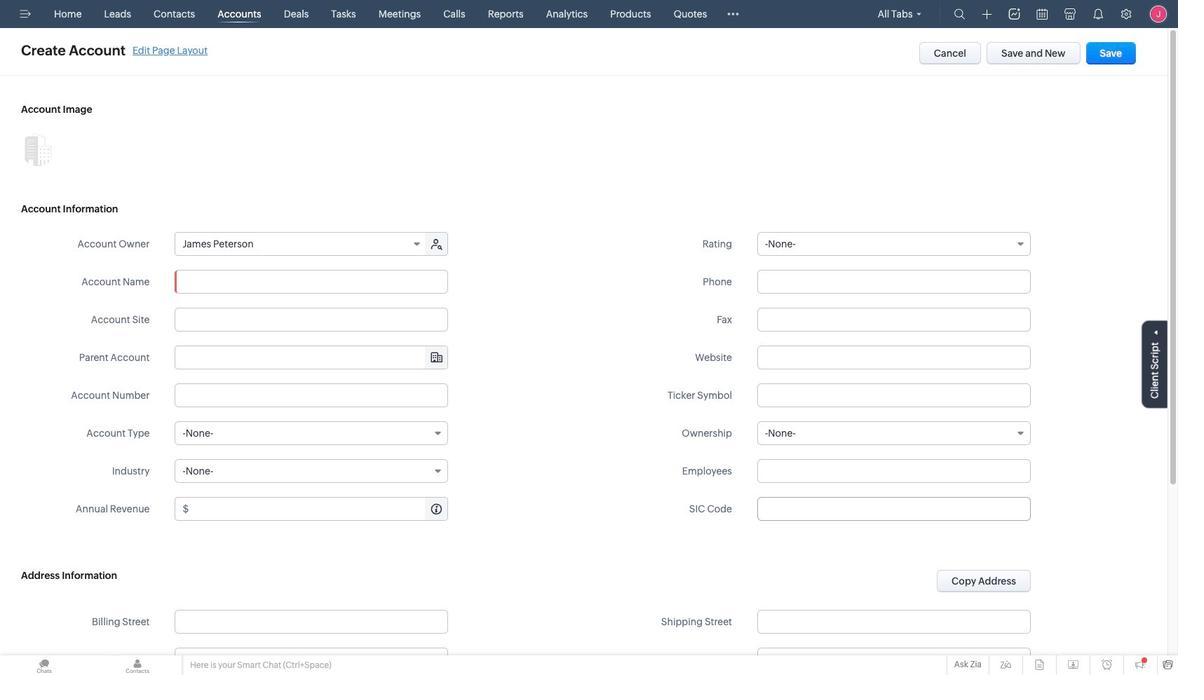 Task type: describe. For each thing, give the bounding box(es) containing it.
search image
[[955, 8, 966, 20]]

sales motivator image
[[1009, 8, 1021, 20]]

quick actions image
[[983, 9, 993, 20]]



Task type: vqa. For each thing, say whether or not it's contained in the screenshot.
Dashboard
no



Task type: locate. For each thing, give the bounding box(es) containing it.
configure settings image
[[1121, 8, 1133, 20]]

contacts image
[[93, 656, 182, 676]]

marketplace image
[[1065, 8, 1076, 20]]

chats image
[[0, 656, 88, 676]]

calendar image
[[1038, 8, 1048, 20]]

notifications image
[[1093, 8, 1105, 20]]



